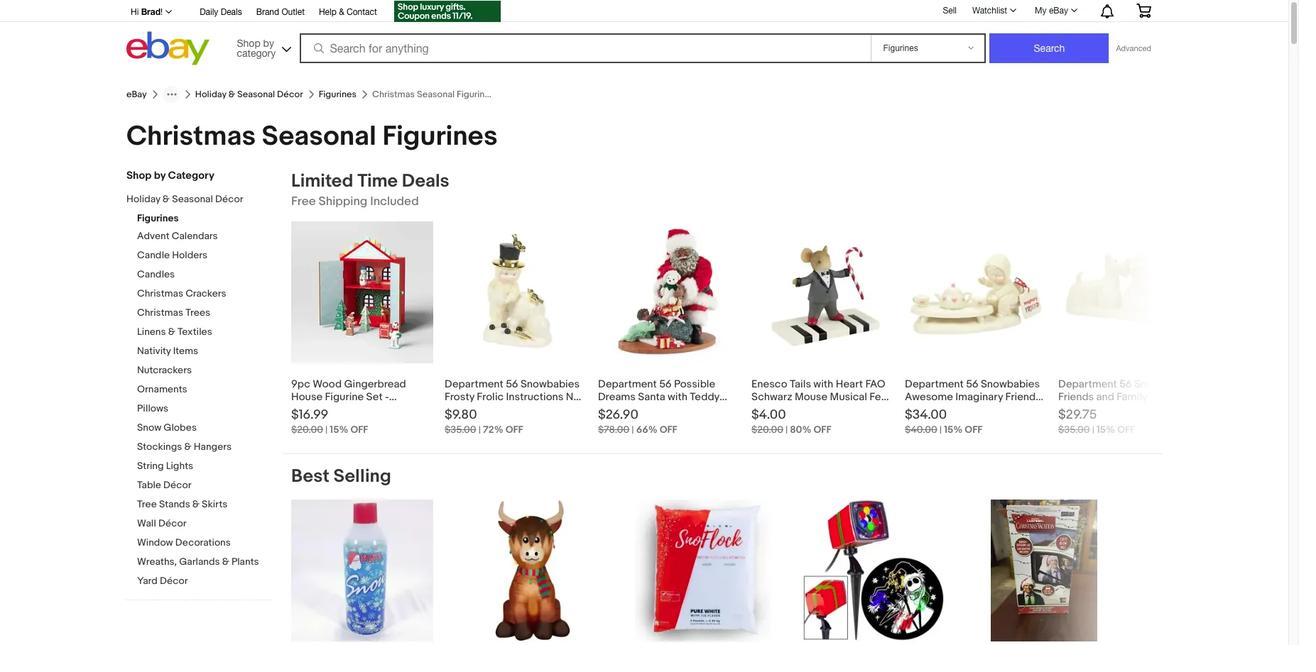 Task type: locate. For each thing, give the bounding box(es) containing it.
plants
[[232, 556, 259, 568]]

$35.00 text field
[[1058, 424, 1090, 436]]

off down department 56 snowbabies friends and family who's in my bed figurine 2.44 inch at the right bottom of the page
[[1117, 424, 1135, 436]]

3 snowbabies from the left
[[1134, 378, 1193, 391]]

56 right frolic
[[506, 378, 518, 391]]

snowbabies left friends
[[981, 378, 1040, 391]]

pillows link
[[137, 403, 272, 416]]

2 horizontal spatial department
[[1058, 378, 1117, 391]]

figurine
[[325, 391, 364, 404], [774, 403, 813, 417], [905, 403, 944, 417], [1097, 403, 1136, 417]]

snowbabies
[[521, 378, 580, 391], [981, 378, 1040, 391], [1134, 378, 1193, 391]]

1 horizontal spatial $20.00 text field
[[751, 424, 783, 436]]

feet
[[870, 391, 891, 404]]

1 horizontal spatial included
[[445, 403, 487, 417]]

3 56 from the left
[[1119, 378, 1132, 391]]

$78.00 text field
[[598, 424, 629, 436]]

brand outlet link
[[256, 5, 305, 21]]

56 inside department 56 snowbabies awesome imaginary friend figurine 3.27 inch
[[966, 378, 978, 391]]

string
[[137, 460, 164, 472]]

get the coupon image
[[394, 1, 501, 22]]

holiday
[[195, 89, 226, 100], [126, 193, 160, 205]]

department up bed
[[1058, 378, 1117, 391]]

1 vertical spatial deals
[[402, 170, 449, 192]]

15% inside the $16.99 $20.00 | 15% off
[[330, 424, 348, 436]]

wreaths, garlands & plants link
[[137, 556, 272, 570]]

0 vertical spatial deals
[[221, 7, 242, 17]]

1 horizontal spatial by
[[263, 37, 274, 49]]

holiday & seasonal décor link down 'category'
[[195, 89, 303, 100]]

3 15% from the left
[[1097, 424, 1115, 436]]

| right $35.00 text box
[[1092, 424, 1094, 436]]

brand outlet
[[256, 7, 305, 17]]

by down brand
[[263, 37, 274, 49]]

department inside department 56 snowbabies friends and family who's in my bed figurine 2.44 inch
[[1058, 378, 1117, 391]]

my left bed
[[1058, 403, 1072, 417]]

0 vertical spatial by
[[263, 37, 274, 49]]

department up $9.80
[[445, 378, 503, 391]]

0 horizontal spatial by
[[154, 169, 166, 183]]

15% right $35.00 text box
[[1097, 424, 1115, 436]]

1 horizontal spatial my
[[1058, 403, 1072, 417]]

off inside $29.75 $35.00 | 15% off
[[1117, 424, 1135, 436]]

2 horizontal spatial 56
[[1119, 378, 1132, 391]]

main content containing limited time deals
[[283, 170, 1299, 646]]

-
[[385, 391, 389, 404]]

1 | from the left
[[325, 424, 328, 436]]

tree stands & skirts link
[[137, 499, 272, 512]]

0 vertical spatial holiday
[[195, 89, 226, 100]]

snowbabies inside department 56 snowbabies friends and family who's in my bed figurine 2.44 inch
[[1134, 378, 1193, 391]]

| inside $34.00 $40.00 | 15% off
[[940, 424, 942, 436]]

$35.00 inside $9.80 $35.00 | 72% off
[[445, 424, 476, 436]]

deals
[[221, 7, 242, 17], [402, 170, 449, 192]]

décor down wreaths,
[[160, 575, 188, 587]]

holiday & seasonal décor link down 'category' on the left top of the page
[[126, 193, 261, 207]]

$20.00 for $16.99
[[291, 424, 323, 436]]

off inside "$4.00 $20.00 | 80% off"
[[814, 424, 831, 436]]

|
[[325, 424, 328, 436], [478, 424, 481, 436], [632, 424, 634, 436], [786, 424, 788, 436], [940, 424, 942, 436], [1092, 424, 1094, 436]]

inch inside department 56 snowbabies friends and family who's in my bed figurine 2.44 inch
[[1162, 403, 1183, 417]]

0 horizontal spatial $20.00
[[291, 424, 323, 436]]

15% down 3.27
[[944, 424, 963, 436]]

my inside department 56 snowbabies friends and family who's in my bed figurine 2.44 inch
[[1058, 403, 1072, 417]]

| left 80%
[[786, 424, 788, 436]]

0 horizontal spatial holiday
[[126, 193, 160, 205]]

shop down brand
[[237, 37, 260, 49]]

globes
[[164, 422, 197, 434]]

2 inch from the left
[[969, 403, 990, 417]]

wall
[[137, 518, 156, 530]]

$20.00 text field
[[291, 424, 323, 436], [751, 424, 783, 436]]

1 $20.00 from the left
[[291, 424, 323, 436]]

| left 72%
[[478, 424, 481, 436]]

by for category
[[263, 37, 274, 49]]

1 horizontal spatial holiday
[[195, 89, 226, 100]]

off inside the $16.99 $20.00 | 15% off
[[350, 424, 368, 436]]

window decorations link
[[137, 537, 272, 550]]

$34.00
[[905, 408, 947, 423]]

inch
[[838, 403, 859, 417], [969, 403, 990, 417], [1162, 403, 1183, 417]]

ornaments
[[137, 384, 187, 396]]

& left skirts
[[192, 499, 200, 511]]

holiday time highlander cow light string inflatable figurine - brown image
[[462, 501, 604, 641]]

christmas down candles
[[137, 288, 183, 300]]

daily deals
[[200, 7, 242, 17]]

inch inside the enesco tails with heart fao schwarz mouse musical feet mini figurine 2.36 inch
[[838, 403, 859, 417]]

2 horizontal spatial figurines
[[382, 120, 498, 153]]

main content
[[283, 170, 1299, 646]]

1 vertical spatial ebay
[[126, 89, 147, 100]]

snowbabies for $29.75
[[1134, 378, 1193, 391]]

$20.00 inside the $16.99 $20.00 | 15% off
[[291, 424, 323, 436]]

2 snowbabies from the left
[[981, 378, 1040, 391]]

my right watchlist 'link'
[[1035, 6, 1047, 16]]

None submit
[[990, 33, 1109, 63]]

1 horizontal spatial shop
[[237, 37, 260, 49]]

2 15% from the left
[[944, 424, 963, 436]]

| left 66%
[[632, 424, 634, 436]]

9pc wood gingerbread house figurine set - wondershop brown image
[[291, 222, 433, 364]]

0 horizontal spatial $20.00 text field
[[291, 424, 323, 436]]

figurine up 80%
[[774, 403, 813, 417]]

| right '$40.00' text box
[[940, 424, 942, 436]]

56 up 3.27
[[966, 378, 978, 391]]

72%
[[483, 424, 503, 436]]

1 vertical spatial shop
[[126, 169, 152, 183]]

shop left 'category' on the left top of the page
[[126, 169, 152, 183]]

& down shop by category
[[163, 193, 170, 205]]

deals right time
[[402, 170, 449, 192]]

shop by category banner
[[123, 0, 1162, 69]]

$35.00 inside $29.75 $35.00 | 15% off
[[1058, 424, 1090, 436]]

figurines
[[319, 89, 357, 100], [382, 120, 498, 153], [137, 212, 179, 224]]

0 horizontal spatial shop
[[126, 169, 152, 183]]

ebay
[[1049, 6, 1068, 16], [126, 89, 147, 100]]

1 horizontal spatial snowbabies
[[981, 378, 1040, 391]]

| down wondershop in the bottom of the page
[[325, 424, 328, 436]]

$20.00 down $4.00
[[751, 424, 783, 436]]

off right 66%
[[660, 424, 677, 436]]

2 vertical spatial seasonal
[[172, 193, 213, 205]]

1 vertical spatial holiday
[[126, 193, 160, 205]]

inch inside department 56 snowbabies awesome imaginary friend figurine 3.27 inch
[[969, 403, 990, 417]]

6 off from the left
[[1117, 424, 1135, 436]]

& inside help & contact link
[[339, 7, 344, 17]]

| for $4.00
[[786, 424, 788, 436]]

santa snow spray aerosol - 9oz image
[[291, 500, 433, 642]]

décor down lights
[[163, 479, 191, 492]]

1 horizontal spatial $20.00
[[751, 424, 783, 436]]

outlet
[[282, 7, 305, 17]]

$40.00 text field
[[905, 424, 937, 436]]

seasonal inside holiday & seasonal décor figurines advent calendars candle holders candles christmas crackers christmas trees linens & textiles nativity items nutcrackers ornaments pillows snow globes stockings & hangers string lights table décor tree stands & skirts wall décor window decorations wreaths, garlands & plants yard décor
[[172, 193, 213, 205]]

off for $26.90
[[660, 424, 677, 436]]

department for $29.75
[[1058, 378, 1117, 391]]

ebay inside 'link'
[[1049, 6, 1068, 16]]

$20.00 text field for $4.00
[[751, 424, 783, 436]]

6 | from the left
[[1092, 424, 1094, 436]]

9pc wood gingerbread house figurine set - wondershop brown
[[291, 378, 406, 417]]

not
[[566, 391, 584, 404]]

seasonal
[[237, 89, 275, 100], [262, 120, 376, 153], [172, 193, 213, 205]]

1 snowbabies from the left
[[521, 378, 580, 391]]

| inside "$4.00 $20.00 | 80% off"
[[786, 424, 788, 436]]

family
[[1117, 391, 1147, 404]]

3 inch from the left
[[1162, 403, 1183, 417]]

15% inside $34.00 $40.00 | 15% off
[[944, 424, 963, 436]]

56
[[506, 378, 518, 391], [966, 378, 978, 391], [1119, 378, 1132, 391]]

included
[[370, 195, 419, 209], [445, 403, 487, 417]]

| for $16.99
[[325, 424, 328, 436]]

crackers
[[185, 288, 226, 300]]

2 horizontal spatial inch
[[1162, 403, 1183, 417]]

frolic
[[477, 391, 504, 404]]

$20.00 text field down $16.99
[[291, 424, 323, 436]]

category
[[237, 47, 276, 59]]

department for $9.80
[[445, 378, 503, 391]]

1 vertical spatial seasonal
[[262, 120, 376, 153]]

1 $35.00 from the left
[[445, 424, 476, 436]]

1 vertical spatial by
[[154, 169, 166, 183]]

3 | from the left
[[632, 424, 634, 436]]

inch right 2.44
[[1162, 403, 1183, 417]]

inch right "2.36"
[[838, 403, 859, 417]]

$20.00 text field for $16.99
[[291, 424, 323, 436]]

with
[[814, 378, 833, 391]]

snowbabies inside department 56 snowbabies frosty frolic instructions not included figure 4.72 in.
[[521, 378, 580, 391]]

0 horizontal spatial department
[[445, 378, 503, 391]]

| for $29.75
[[1092, 424, 1094, 436]]

15% inside $29.75 $35.00 | 15% off
[[1097, 424, 1115, 436]]

2 off from the left
[[506, 424, 523, 436]]

nativity items link
[[137, 345, 272, 359]]

1 horizontal spatial ebay
[[1049, 6, 1068, 16]]

schwarz
[[751, 391, 792, 404]]

inflatable christmas clark griswold christmas vacation car buddy led gemmy image
[[991, 500, 1097, 642]]

inch for $29.75
[[1162, 403, 1183, 417]]

included down time
[[370, 195, 419, 209]]

off right 72%
[[506, 424, 523, 436]]

!
[[161, 7, 163, 17]]

deals right daily in the top left of the page
[[221, 7, 242, 17]]

musical
[[830, 391, 867, 404]]

2 $35.00 from the left
[[1058, 424, 1090, 436]]

2 vertical spatial christmas
[[137, 307, 183, 319]]

brand
[[256, 7, 279, 17]]

2 department from the left
[[905, 378, 964, 391]]

0 horizontal spatial $35.00
[[445, 424, 476, 436]]

off for $4.00
[[814, 424, 831, 436]]

56 inside department 56 snowbabies frosty frolic instructions not included figure 4.72 in.
[[506, 378, 518, 391]]

$35.00
[[445, 424, 476, 436], [1058, 424, 1090, 436]]

christmas up 'category' on the left top of the page
[[126, 120, 256, 153]]

pillows
[[137, 403, 168, 415]]

christmas up linens
[[137, 307, 183, 319]]

off inside $26.90 $78.00 | 66% off
[[660, 424, 677, 436]]

your shopping cart image
[[1136, 4, 1152, 18]]

my inside my ebay 'link'
[[1035, 6, 1047, 16]]

0 vertical spatial seasonal
[[237, 89, 275, 100]]

| inside the $16.99 $20.00 | 15% off
[[325, 424, 328, 436]]

watchlist link
[[965, 2, 1023, 19]]

0 vertical spatial christmas
[[126, 120, 256, 153]]

1 horizontal spatial $35.00
[[1058, 424, 1090, 436]]

snowbabies up 2.44
[[1134, 378, 1193, 391]]

1 vertical spatial christmas
[[137, 288, 183, 300]]

$35.00 down $9.80
[[445, 424, 476, 436]]

2 horizontal spatial snowbabies
[[1134, 378, 1193, 391]]

$35.00 down $29.75
[[1058, 424, 1090, 436]]

2 horizontal spatial 15%
[[1097, 424, 1115, 436]]

department up $34.00
[[905, 378, 964, 391]]

1 15% from the left
[[330, 424, 348, 436]]

& right the help
[[339, 7, 344, 17]]

advanced
[[1116, 44, 1151, 53]]

0 horizontal spatial 56
[[506, 378, 518, 391]]

snowbabies inside department 56 snowbabies awesome imaginary friend figurine 3.27 inch
[[981, 378, 1040, 391]]

1 off from the left
[[350, 424, 368, 436]]

and
[[1096, 391, 1114, 404]]

& down shop by category dropdown button
[[228, 89, 235, 100]]

2 | from the left
[[478, 424, 481, 436]]

enesco tails with heart fao schwarz mouse musical feet mini figurine 2.36 inch image
[[751, 222, 894, 364]]

$20.00 inside "$4.00 $20.00 | 80% off"
[[751, 424, 783, 436]]

1 vertical spatial figurines
[[382, 120, 498, 153]]

limited time deals free shipping included
[[291, 170, 449, 209]]

1 department from the left
[[445, 378, 503, 391]]

shop inside shop by category
[[237, 37, 260, 49]]

80%
[[790, 424, 811, 436]]

56 right and
[[1119, 378, 1132, 391]]

enesco tails with heart fao schwarz mouse musical feet mini figurine 2.36 inch
[[751, 378, 891, 417]]

2 56 from the left
[[966, 378, 978, 391]]

0 horizontal spatial included
[[370, 195, 419, 209]]

15% down wondershop in the bottom of the page
[[330, 424, 348, 436]]

by left 'category' on the left top of the page
[[154, 169, 166, 183]]

holiday inside holiday & seasonal décor figurines advent calendars candle holders candles christmas crackers christmas trees linens & textiles nativity items nutcrackers ornaments pillows snow globes stockings & hangers string lights table décor tree stands & skirts wall décor window decorations wreaths, garlands & plants yard décor
[[126, 193, 160, 205]]

$9.80
[[445, 408, 477, 423]]

set
[[366, 391, 383, 404]]

1 horizontal spatial deals
[[402, 170, 449, 192]]

&
[[339, 7, 344, 17], [228, 89, 235, 100], [163, 193, 170, 205], [168, 326, 175, 338], [184, 441, 192, 453], [192, 499, 200, 511], [222, 556, 229, 568]]

off down "2.36"
[[814, 424, 831, 436]]

0 horizontal spatial ebay
[[126, 89, 147, 100]]

| inside $26.90 $78.00 | 66% off
[[632, 424, 634, 436]]

0 vertical spatial included
[[370, 195, 419, 209]]

candle
[[137, 249, 170, 261]]

3 department from the left
[[1058, 378, 1117, 391]]

$16.99
[[291, 408, 328, 423]]

figurine right bed
[[1097, 403, 1136, 417]]

snowbabies up in.
[[521, 378, 580, 391]]

department 56 snowbabies frosty frolic instructions not included figure 4.72 in.
[[445, 378, 584, 417]]

wreaths,
[[137, 556, 177, 568]]

1 $20.00 text field from the left
[[291, 424, 323, 436]]

1 vertical spatial holiday & seasonal décor link
[[126, 193, 261, 207]]

| for $34.00
[[940, 424, 942, 436]]

off inside $9.80 $35.00 | 72% off
[[506, 424, 523, 436]]

gingerbread
[[344, 378, 406, 391]]

figurines link
[[319, 89, 357, 100]]

department inside department 56 snowbabies awesome imaginary friend figurine 3.27 inch
[[905, 378, 964, 391]]

$20.00 down $16.99
[[291, 424, 323, 436]]

| inside $9.80 $35.00 | 72% off
[[478, 424, 481, 436]]

time
[[357, 170, 398, 192]]

frosty
[[445, 391, 474, 404]]

0 vertical spatial my
[[1035, 6, 1047, 16]]

0 horizontal spatial inch
[[838, 403, 859, 417]]

2 $20.00 from the left
[[751, 424, 783, 436]]

15% for $16.99
[[330, 424, 348, 436]]

figurine up the $16.99 $20.00 | 15% off
[[325, 391, 364, 404]]

help
[[319, 7, 337, 17]]

shop for shop by category
[[126, 169, 152, 183]]

0 horizontal spatial snowbabies
[[521, 378, 580, 391]]

$40.00
[[905, 424, 937, 436]]

| inside $29.75 $35.00 | 15% off
[[1092, 424, 1094, 436]]

0 vertical spatial ebay
[[1049, 6, 1068, 16]]

wondershop
[[291, 403, 353, 417]]

décor up advent calendars link
[[215, 193, 243, 205]]

56 inside department 56 snowbabies friends and family who's in my bed figurine 2.44 inch
[[1119, 378, 1132, 391]]

0 vertical spatial figurines
[[319, 89, 357, 100]]

décor left figurines link
[[277, 89, 303, 100]]

$4.00 $20.00 | 80% off
[[751, 408, 831, 436]]

0 vertical spatial shop
[[237, 37, 260, 49]]

off inside $34.00 $40.00 | 15% off
[[965, 424, 982, 436]]

holiday accents gemmy nightmare before christmas jack skellington lightshow projector image
[[803, 500, 945, 642]]

3 off from the left
[[660, 424, 677, 436]]

4 | from the left
[[786, 424, 788, 436]]

by inside shop by category
[[263, 37, 274, 49]]

2.44
[[1138, 403, 1160, 417]]

1 horizontal spatial inch
[[969, 403, 990, 417]]

included up $35.00 text field
[[445, 403, 487, 417]]

off down 3.27
[[965, 424, 982, 436]]

5 off from the left
[[965, 424, 982, 436]]

0 horizontal spatial figurines
[[137, 212, 179, 224]]

5 | from the left
[[940, 424, 942, 436]]

seasonal up the limited
[[262, 120, 376, 153]]

$20.00 text field down $4.00
[[751, 424, 783, 436]]

department inside department 56 snowbabies frosty frolic instructions not included figure 4.72 in.
[[445, 378, 503, 391]]

off
[[350, 424, 368, 436], [506, 424, 523, 436], [660, 424, 677, 436], [814, 424, 831, 436], [965, 424, 982, 436], [1117, 424, 1135, 436]]

seasonal down 'category'
[[237, 89, 275, 100]]

enesco
[[751, 378, 787, 391]]

off down brown
[[350, 424, 368, 436]]

1 horizontal spatial 56
[[966, 378, 978, 391]]

stockings
[[137, 441, 182, 453]]

1 horizontal spatial 15%
[[944, 424, 963, 436]]

inch right 3.27
[[969, 403, 990, 417]]

1 inch from the left
[[838, 403, 859, 417]]

56 for $29.75
[[1119, 378, 1132, 391]]

off for $34.00
[[965, 424, 982, 436]]

1 56 from the left
[[506, 378, 518, 391]]

& left plants
[[222, 556, 229, 568]]

house
[[291, 391, 323, 404]]

figurine up $40.00
[[905, 403, 944, 417]]

$26.90 $78.00 | 66% off
[[598, 408, 677, 436]]

1 vertical spatial included
[[445, 403, 487, 417]]

2 vertical spatial figurines
[[137, 212, 179, 224]]

holiday & seasonal décor
[[195, 89, 303, 100]]

0 horizontal spatial deals
[[221, 7, 242, 17]]

1 horizontal spatial department
[[905, 378, 964, 391]]

1 vertical spatial my
[[1058, 403, 1072, 417]]

4 off from the left
[[814, 424, 831, 436]]

$35.00 for $9.80
[[445, 424, 476, 436]]

0 horizontal spatial 15%
[[330, 424, 348, 436]]

$35.00 text field
[[445, 424, 476, 436]]

seasonal down 'category' on the left top of the page
[[172, 193, 213, 205]]

2 $20.00 text field from the left
[[751, 424, 783, 436]]

0 horizontal spatial my
[[1035, 6, 1047, 16]]

$20.00
[[291, 424, 323, 436], [751, 424, 783, 436]]



Task type: describe. For each thing, give the bounding box(es) containing it.
lights
[[166, 460, 193, 472]]

4.72
[[522, 403, 543, 417]]

hi
[[131, 7, 139, 17]]

nutcrackers link
[[137, 364, 272, 378]]

holders
[[172, 249, 207, 261]]

figurine inside department 56 snowbabies friends and family who's in my bed figurine 2.44 inch
[[1097, 403, 1136, 417]]

string lights link
[[137, 460, 272, 474]]

$20.00 for $4.00
[[751, 424, 783, 436]]

figurine inside 9pc wood gingerbread house figurine set - wondershop brown
[[325, 391, 364, 404]]

15% for $34.00
[[944, 424, 963, 436]]

who's
[[1150, 391, 1179, 404]]

tree
[[137, 499, 157, 511]]

department 56 snowbabies friends and family who's in my bed figurine 2.44 inch
[[1058, 378, 1193, 417]]

nativity
[[137, 345, 171, 357]]

linens & textiles link
[[137, 326, 272, 340]]

holiday for holiday & seasonal décor figurines advent calendars candle holders candles christmas crackers christmas trees linens & textiles nativity items nutcrackers ornaments pillows snow globes stockings & hangers string lights table décor tree stands & skirts wall décor window decorations wreaths, garlands & plants yard décor
[[126, 193, 160, 205]]

bed
[[1075, 403, 1094, 417]]

$35.00 for $29.75
[[1058, 424, 1090, 436]]

decorations
[[175, 537, 231, 549]]

candle holders link
[[137, 249, 272, 263]]

56 for $34.00
[[966, 378, 978, 391]]

$26.90
[[598, 408, 638, 423]]

0 vertical spatial holiday & seasonal décor link
[[195, 89, 303, 100]]

help & contact
[[319, 7, 377, 17]]

daily deals link
[[200, 5, 242, 21]]

seasonal for holiday & seasonal décor figurines advent calendars candle holders candles christmas crackers christmas trees linens & textiles nativity items nutcrackers ornaments pillows snow globes stockings & hangers string lights table décor tree stands & skirts wall décor window decorations wreaths, garlands & plants yard décor
[[172, 193, 213, 205]]

selling
[[333, 466, 391, 488]]

trees
[[185, 307, 210, 319]]

off for $16.99
[[350, 424, 368, 436]]

yard décor link
[[137, 575, 272, 589]]

$34.00 $40.00 | 15% off
[[905, 408, 982, 436]]

my ebay link
[[1027, 2, 1084, 19]]

$16.99 $20.00 | 15% off
[[291, 408, 368, 436]]

christmas trees link
[[137, 307, 272, 320]]

15% for $29.75
[[1097, 424, 1115, 436]]

garlands
[[179, 556, 220, 568]]

sell link
[[936, 5, 963, 15]]

$9.80 $35.00 | 72% off
[[445, 408, 523, 436]]

off for $29.75
[[1117, 424, 1135, 436]]

department for $34.00
[[905, 378, 964, 391]]

christmas crackers link
[[137, 288, 272, 301]]

nutcrackers
[[137, 364, 192, 376]]

stockings & hangers link
[[137, 441, 272, 455]]

window
[[137, 537, 173, 549]]

off for $9.80
[[506, 424, 523, 436]]

department 56 snowbabies frosty frolic instructions not included figure 4.72 in. image
[[445, 222, 587, 364]]

holiday & seasonal décor figurines advent calendars candle holders candles christmas crackers christmas trees linens & textiles nativity items nutcrackers ornaments pillows snow globes stockings & hangers string lights table décor tree stands & skirts wall décor window decorations wreaths, garlands & plants yard décor
[[126, 193, 259, 587]]

shop for shop by category
[[237, 37, 260, 49]]

included inside 'limited time deals free shipping included'
[[370, 195, 419, 209]]

friend
[[1005, 391, 1036, 404]]

awesome
[[905, 391, 953, 404]]

snow
[[137, 422, 161, 434]]

best selling
[[291, 466, 391, 488]]

free
[[291, 195, 316, 209]]

by for category
[[154, 169, 166, 183]]

best
[[291, 466, 329, 488]]

figurines inside holiday & seasonal décor figurines advent calendars candle holders candles christmas crackers christmas trees linens & textiles nativity items nutcrackers ornaments pillows snow globes stockings & hangers string lights table décor tree stands & skirts wall décor window decorations wreaths, garlands & plants yard décor
[[137, 212, 179, 224]]

daily
[[200, 7, 218, 17]]

yard
[[137, 575, 158, 587]]

holiday for holiday & seasonal décor
[[195, 89, 226, 100]]

candles
[[137, 268, 175, 281]]

décor down stands
[[158, 518, 187, 530]]

snow globes link
[[137, 422, 272, 435]]

advanced link
[[1109, 34, 1158, 63]]

| for $26.90
[[632, 424, 634, 436]]

department 56 snowbabies awesome imaginary friend figurine 3.27 inch
[[905, 378, 1040, 417]]

christmas seasonal figurines
[[126, 120, 498, 153]]

56 for $9.80
[[506, 378, 518, 391]]

Search for anything text field
[[302, 35, 868, 62]]

table décor link
[[137, 479, 272, 493]]

figurine inside the enesco tails with heart fao schwarz mouse musical feet mini figurine 2.36 inch
[[774, 403, 813, 417]]

ebay link
[[126, 89, 147, 100]]

instructions
[[506, 391, 564, 404]]

9pc
[[291, 378, 310, 391]]

wall décor link
[[137, 518, 272, 531]]

inch for $4.00
[[838, 403, 859, 417]]

figurine inside department 56 snowbabies awesome imaginary friend figurine 3.27 inch
[[905, 403, 944, 417]]

textiles
[[178, 326, 212, 338]]

linens
[[137, 326, 166, 338]]

included inside department 56 snowbabies frosty frolic instructions not included figure 4.72 in.
[[445, 403, 487, 417]]

66%
[[636, 424, 657, 436]]

category
[[168, 169, 214, 183]]

watchlist
[[972, 6, 1007, 16]]

items
[[173, 345, 198, 357]]

account navigation
[[123, 0, 1162, 24]]

& down globes
[[184, 441, 192, 453]]

stands
[[159, 499, 190, 511]]

advent
[[137, 230, 169, 242]]

shop by category
[[237, 37, 276, 59]]

1 horizontal spatial figurines
[[319, 89, 357, 100]]

wood
[[313, 378, 342, 391]]

department 56 possible dreams santa with teddy christmas surprise figurine 9 in. image
[[598, 222, 740, 364]]

snoflock sfprm-002-pw artificial snow image
[[635, 500, 771, 642]]

| for $9.80
[[478, 424, 481, 436]]

& right linens
[[168, 326, 175, 338]]

deals inside account navigation
[[221, 7, 242, 17]]

seasonal for holiday & seasonal décor
[[237, 89, 275, 100]]

advent calendars link
[[137, 230, 272, 244]]

hangers
[[194, 441, 232, 453]]

limited
[[291, 170, 353, 192]]

ornaments link
[[137, 384, 272, 397]]

snowbabies for $34.00
[[981, 378, 1040, 391]]

none submit inside shop by category banner
[[990, 33, 1109, 63]]

deals inside 'limited time deals free shipping included'
[[402, 170, 449, 192]]

help & contact link
[[319, 5, 377, 21]]

snowbabies for $9.80
[[521, 378, 580, 391]]

sell
[[943, 5, 957, 15]]

brown
[[356, 403, 386, 417]]

mini
[[751, 403, 771, 417]]

department 56 snowbabies awesome imaginary friend figurine 3.27 inch image
[[905, 222, 1047, 364]]

in.
[[546, 403, 557, 417]]

shipping
[[319, 195, 368, 209]]

department 56 snowbabies friends and family who's in my bed figurine 2.44 inch image
[[1058, 222, 1200, 364]]



Task type: vqa. For each thing, say whether or not it's contained in the screenshot.
Figurines in the Holiday & Seasonal Décor Figurines Advent Calendars Candle Holders Candles Christmas Crackers Christmas Trees Linens & Textiles Nativity Items Nutcrackers Ornaments Pillows Snow Globes Stockings & Hangers String Lights Table Décor Tree Stands & Skirts Wall Décor Window Decorations Wreaths, Garlands & Plants Yard Décor
yes



